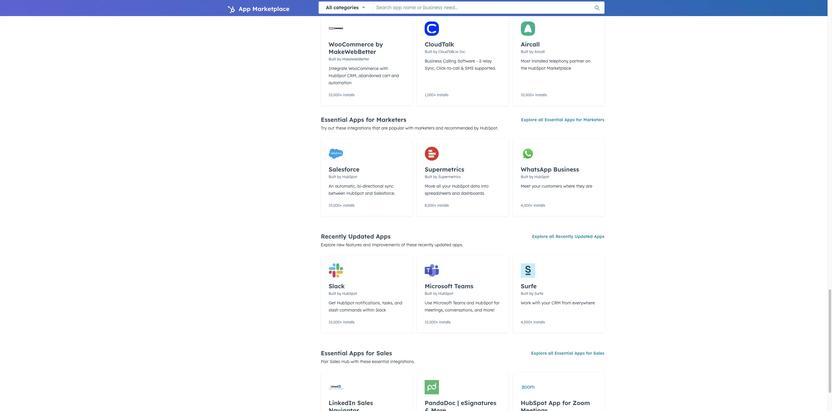 Task type: locate. For each thing, give the bounding box(es) containing it.
pandadoc | esignatures & more link
[[417, 372, 508, 411]]

all
[[326, 4, 332, 10]]

for inside hubspot app for zoom meetings
[[563, 399, 571, 407]]

0 horizontal spatial your
[[442, 184, 451, 189]]

10,000 down the
[[521, 93, 532, 97]]

0 horizontal spatial recently
[[321, 233, 347, 240]]

explore new features and improvements of these recently updated apps.
[[321, 242, 463, 248]]

2 vertical spatial are
[[586, 184, 593, 189]]

10,000 down automation
[[329, 93, 340, 97]]

integrate
[[329, 66, 347, 71]]

for
[[366, 116, 375, 123], [576, 117, 582, 122], [494, 300, 500, 306], [366, 349, 375, 357], [586, 351, 592, 356], [563, 399, 571, 407]]

1 horizontal spatial are
[[382, 125, 388, 131]]

& left more
[[425, 407, 429, 411]]

woocommerce inside integrate woocommerce with hubspot crm, abandoned cart and automation
[[349, 66, 379, 71]]

and left built
[[448, 0, 456, 6]]

installs for microsoft teams
[[439, 320, 451, 324]]

+ for woocommerce by makewebbetter
[[340, 93, 342, 97]]

makewebbetter up integrate on the top left of page
[[329, 48, 376, 55]]

0 horizontal spatial app
[[239, 5, 251, 13]]

1 horizontal spatial &
[[461, 66, 464, 71]]

+ for slack
[[340, 320, 342, 324]]

0 vertical spatial woocommerce
[[329, 41, 374, 48]]

built up work
[[521, 291, 529, 296]]

supermetrics inside supermetrics built by supermetrics
[[439, 175, 461, 179]]

1 horizontal spatial slack
[[376, 307, 386, 313]]

+ for salesforce
[[340, 203, 342, 208]]

are
[[344, 0, 351, 6], [382, 125, 388, 131], [586, 184, 593, 189]]

marketplace
[[252, 5, 290, 13], [547, 66, 571, 71]]

1 horizontal spatial these
[[360, 359, 371, 364]]

these right the 'of'
[[406, 242, 417, 248]]

woocommerce up integrate on the top left of page
[[329, 41, 374, 48]]

app
[[239, 5, 251, 13], [549, 399, 561, 407]]

1 vertical spatial business
[[554, 166, 579, 173]]

installs
[[343, 93, 355, 97], [437, 93, 449, 97], [535, 93, 547, 97], [343, 203, 355, 208], [438, 203, 449, 208], [534, 203, 545, 208], [343, 320, 355, 324], [439, 320, 451, 324], [534, 320, 545, 324]]

your left crm
[[542, 300, 551, 306]]

slack inside slack built by hubspot
[[329, 282, 345, 290]]

0 vertical spatial teams
[[454, 282, 474, 290]]

1 vertical spatial supermetrics
[[439, 175, 461, 179]]

your right meet
[[532, 184, 541, 189]]

essential apps for sales
[[321, 349, 392, 357]]

and right features at left bottom
[[363, 242, 371, 248]]

built down cloudtalk
[[425, 49, 432, 54]]

supermetrics
[[425, 166, 464, 173], [439, 175, 461, 179]]

built inside whatsapp business built by hubspot
[[521, 175, 529, 179]]

built inside salesforce built by hubspot
[[329, 175, 336, 179]]

1 vertical spatial &
[[425, 407, 429, 411]]

+
[[340, 93, 342, 97], [434, 93, 436, 97], [532, 93, 534, 97], [340, 203, 342, 208], [434, 203, 437, 208], [531, 203, 533, 208], [340, 320, 342, 324], [436, 320, 438, 324], [531, 320, 533, 324]]

8,000
[[425, 203, 434, 208]]

on
[[586, 58, 591, 64]]

cloudtalk
[[425, 41, 454, 48]]

crm,
[[347, 73, 357, 78]]

1 vertical spatial teams
[[453, 300, 466, 306]]

built
[[457, 0, 465, 6]]

and inside an automatic, bi-directional sync between hubspot and salesforce.
[[365, 191, 373, 196]]

categories
[[334, 4, 359, 10]]

microsoft inside microsoft teams built by hubspot
[[425, 282, 453, 290]]

0 vertical spatial &
[[461, 66, 464, 71]]

all categories button
[[319, 1, 373, 14]]

microsoft up use
[[425, 282, 453, 290]]

built up meet
[[521, 175, 529, 179]]

built up move
[[425, 175, 432, 179]]

are right they
[[586, 184, 593, 189]]

10,000 + installs for slack
[[329, 320, 355, 324]]

with up cart
[[380, 66, 388, 71]]

teams inside microsoft teams built by hubspot
[[454, 282, 474, 290]]

sales
[[376, 349, 392, 357], [594, 351, 605, 356], [330, 359, 340, 364], [357, 399, 373, 407]]

your inside move all your hubspot data into spreadsheets and dashboards
[[442, 184, 451, 189]]

built up the get
[[329, 291, 336, 296]]

1 horizontal spatial business
[[554, 166, 579, 173]]

1 vertical spatial app
[[549, 399, 561, 407]]

makewebbetter up crm,
[[342, 57, 369, 61]]

10,000 down slash
[[329, 320, 340, 324]]

installs for whatsapp business
[[534, 203, 545, 208]]

built inside woocommerce by makewebbetter built by makewebbetter
[[329, 57, 336, 61]]

teams up use microsoft teams and hubspot for meetings, conversations, and more!
[[454, 282, 474, 290]]

essential
[[321, 116, 348, 123], [545, 117, 563, 122], [321, 349, 348, 357], [555, 351, 573, 356]]

popular
[[389, 125, 404, 131]]

built inside slack built by hubspot
[[329, 291, 336, 296]]

linkedin sales navigator link
[[321, 372, 412, 411]]

whatsapp
[[521, 166, 552, 173]]

by inside whatsapp business built by hubspot
[[530, 175, 534, 179]]

10,000 + installs down the
[[521, 93, 547, 97]]

and right cart
[[392, 73, 399, 78]]

slack down tasks,
[[376, 307, 386, 313]]

meetings,
[[425, 307, 444, 313]]

&
[[461, 66, 464, 71], [425, 407, 429, 411]]

your
[[532, 184, 541, 189], [442, 184, 451, 189], [542, 300, 551, 306]]

1 horizontal spatial recently
[[556, 234, 574, 239]]

calling
[[443, 58, 456, 64]]

by inside slack built by hubspot
[[337, 291, 341, 296]]

surfe
[[521, 282, 537, 290], [535, 291, 544, 296]]

built for aircall
[[521, 49, 529, 54]]

supermetrics up move all your hubspot data into spreadsheets and dashboards
[[439, 175, 461, 179]]

hubspot inside slack built by hubspot
[[342, 291, 357, 296]]

try out these integrations that are popular with marketers and recommended by hubspot.
[[321, 125, 498, 131]]

0 vertical spatial these
[[336, 125, 346, 131]]

microsoft up meetings,
[[433, 300, 452, 306]]

10,000 for salesforce
[[329, 203, 340, 208]]

these right the out
[[336, 125, 346, 131]]

use
[[425, 300, 432, 306]]

and inside get hubspot notifications, tasks, and slash commands within slack
[[395, 300, 402, 306]]

built inside cloudtalk built by cloudtalk.io inc.
[[425, 49, 432, 54]]

teams up the conversations,
[[453, 300, 466, 306]]

10,000 down between
[[329, 203, 340, 208]]

0 horizontal spatial marketplace
[[252, 5, 290, 13]]

business calling software - 2-way sync, click-to-call & sms supported.
[[425, 58, 496, 71]]

surfe up work with your crm from everywhere
[[535, 291, 544, 296]]

0 horizontal spatial slack
[[329, 282, 345, 290]]

supermetrics up move
[[425, 166, 464, 173]]

0 horizontal spatial &
[[425, 407, 429, 411]]

supermetrics built by supermetrics
[[425, 166, 464, 179]]

0 vertical spatial app
[[239, 5, 251, 13]]

0 vertical spatial business
[[425, 58, 442, 64]]

these down essential apps for sales
[[360, 359, 371, 364]]

10,000 + installs for woocommerce by makewebbetter
[[329, 93, 355, 97]]

and inside integrate woocommerce with hubspot crm, abandoned cart and automation
[[392, 73, 399, 78]]

meet your customers where they are
[[521, 184, 593, 189]]

hubspot inside salesforce built by hubspot
[[342, 175, 357, 179]]

10,000 + installs for salesforce
[[329, 203, 355, 208]]

teams
[[454, 282, 474, 290], [453, 300, 466, 306]]

are right that
[[382, 125, 388, 131]]

slack built by hubspot
[[329, 282, 357, 296]]

by inside salesforce built by hubspot
[[337, 175, 341, 179]]

leaders
[[479, 0, 493, 6]]

and left dashboards
[[452, 191, 460, 196]]

your for supermetrics
[[442, 184, 451, 189]]

marketers
[[415, 125, 435, 131]]

built up the most
[[521, 49, 529, 54]]

built up use
[[425, 291, 432, 296]]

10,000 down meetings,
[[425, 320, 436, 324]]

1 vertical spatial slack
[[376, 307, 386, 313]]

business
[[425, 58, 442, 64], [554, 166, 579, 173]]

1 horizontal spatial app
[[549, 399, 561, 407]]

0 vertical spatial slack
[[329, 282, 345, 290]]

your up spreadsheets
[[442, 184, 451, 189]]

10,000 + installs down between
[[329, 203, 355, 208]]

sync,
[[425, 66, 435, 71]]

everywhere
[[573, 300, 595, 306]]

spreadsheets
[[425, 191, 451, 196]]

business inside whatsapp business built by hubspot
[[554, 166, 579, 173]]

aircall up the installed
[[535, 49, 545, 54]]

10,000 + installs down meetings,
[[425, 320, 451, 324]]

explore
[[521, 117, 537, 122], [532, 234, 548, 239], [321, 242, 336, 248], [531, 351, 547, 356]]

use microsoft teams and hubspot for meetings, conversations, and more!
[[425, 300, 500, 313]]

updated
[[348, 233, 374, 240], [575, 234, 593, 239]]

hubspot inside microsoft teams built by hubspot
[[439, 291, 453, 296]]

built for supermetrics
[[425, 175, 432, 179]]

hubspot inside get hubspot notifications, tasks, and slash commands within slack
[[337, 300, 354, 306]]

salesforce
[[329, 166, 360, 173]]

and up the conversations,
[[467, 300, 474, 306]]

pair
[[321, 359, 329, 364]]

10,000 + installs down automation
[[329, 93, 355, 97]]

by inside cloudtalk built by cloudtalk.io inc.
[[433, 49, 438, 54]]

10,000 for slack
[[329, 320, 340, 324]]

installs for aircall
[[535, 93, 547, 97]]

aircall
[[521, 41, 540, 48], [535, 49, 545, 54]]

highly
[[352, 0, 364, 6]]

woocommerce up abandoned on the left
[[349, 66, 379, 71]]

built up integrate on the top left of page
[[329, 57, 336, 61]]

telephony
[[549, 58, 569, 64]]

hubspot inside most installed telephony partner on the hubspot marketplace
[[528, 66, 546, 71]]

0 horizontal spatial business
[[425, 58, 442, 64]]

1 vertical spatial surfe
[[535, 291, 544, 296]]

microsoft
[[425, 282, 453, 290], [433, 300, 452, 306]]

they
[[576, 184, 585, 189]]

with down essential apps for sales
[[351, 359, 359, 364]]

0 vertical spatial surfe
[[521, 282, 537, 290]]

and right tasks,
[[395, 300, 402, 306]]

data
[[471, 184, 480, 189]]

hubspot.
[[480, 125, 498, 131]]

your for surfe
[[542, 300, 551, 306]]

+ for supermetrics
[[434, 203, 437, 208]]

woocommerce
[[329, 41, 374, 48], [349, 66, 379, 71]]

built up an
[[329, 175, 336, 179]]

built inside surfe built by surfe
[[521, 291, 529, 296]]

to-
[[447, 66, 453, 71]]

hubspot inside integrate woocommerce with hubspot crm, abandoned cart and automation
[[329, 73, 346, 78]]

microsoft inside use microsoft teams and hubspot for meetings, conversations, and more!
[[433, 300, 452, 306]]

are right apps
[[344, 0, 351, 6]]

esignatures
[[461, 399, 497, 407]]

0 vertical spatial microsoft
[[425, 282, 453, 290]]

0 horizontal spatial these
[[336, 125, 346, 131]]

with right popular
[[405, 125, 414, 131]]

installed
[[532, 58, 548, 64]]

1 vertical spatial woocommerce
[[349, 66, 379, 71]]

10,000 for aircall
[[521, 93, 532, 97]]

by inside supermetrics built by supermetrics
[[433, 175, 438, 179]]

+ for whatsapp business
[[531, 203, 533, 208]]

1 horizontal spatial your
[[532, 184, 541, 189]]

updated
[[435, 242, 452, 248]]

1 vertical spatial are
[[382, 125, 388, 131]]

marketers
[[376, 116, 406, 123], [584, 117, 605, 122]]

business inside business calling software - 2-way sync, click-to-call & sms supported.
[[425, 58, 442, 64]]

aircall up the most
[[521, 41, 540, 48]]

with right work
[[532, 300, 541, 306]]

explore all essential apps for marketers
[[521, 117, 605, 122]]

2 horizontal spatial are
[[586, 184, 593, 189]]

surfe up work
[[521, 282, 537, 290]]

business up sync,
[[425, 58, 442, 64]]

1 horizontal spatial marketers
[[584, 117, 605, 122]]

into
[[481, 184, 489, 189]]

of
[[401, 242, 405, 248]]

1 vertical spatial microsoft
[[433, 300, 452, 306]]

slack up the get
[[329, 282, 345, 290]]

2 horizontal spatial your
[[542, 300, 551, 306]]

+ for cloudtalk
[[434, 93, 436, 97]]

integrate woocommerce with hubspot crm, abandoned cart and automation
[[329, 66, 399, 86]]

woocommerce inside woocommerce by makewebbetter built by makewebbetter
[[329, 41, 374, 48]]

+ for microsoft teams
[[436, 320, 438, 324]]

installs for slack
[[343, 320, 355, 324]]

1 horizontal spatial marketplace
[[547, 66, 571, 71]]

more!
[[483, 307, 495, 313]]

teams inside use microsoft teams and hubspot for meetings, conversations, and more!
[[453, 300, 466, 306]]

and down the directional
[[365, 191, 373, 196]]

hubspot inside move all your hubspot data into spreadsheets and dashboards
[[452, 184, 470, 189]]

1 vertical spatial these
[[406, 242, 417, 248]]

certified
[[405, 0, 421, 6]]

are for essential apps for marketers
[[382, 125, 388, 131]]

4,500 + installs
[[521, 320, 545, 324]]

zoom
[[573, 399, 590, 407]]

& right call
[[461, 66, 464, 71]]

are for whatsapp business
[[586, 184, 593, 189]]

pair sales hub with these essential integrations.
[[321, 359, 415, 364]]

business up where
[[554, 166, 579, 173]]

10,000 + installs down slash
[[329, 320, 355, 324]]

all for essential apps for sales
[[548, 351, 554, 356]]

0 vertical spatial are
[[344, 0, 351, 6]]

1 vertical spatial marketplace
[[547, 66, 571, 71]]

built inside supermetrics built by supermetrics
[[425, 175, 432, 179]]

built inside aircall built by aircall
[[521, 49, 529, 54]]



Task type: vqa. For each thing, say whether or not it's contained in the screenshot.
Salesforce the installs
yes



Task type: describe. For each thing, give the bounding box(es) containing it.
crm
[[552, 300, 561, 306]]

hubspot inside hubspot app for zoom meetings
[[521, 399, 547, 407]]

installs for salesforce
[[343, 203, 355, 208]]

click-
[[437, 66, 447, 71]]

new
[[337, 242, 345, 248]]

dashboards
[[461, 191, 484, 196]]

linkedin sales navigator
[[329, 399, 373, 411]]

meetings
[[521, 407, 548, 411]]

explore all essential apps for sales
[[531, 351, 605, 356]]

rated
[[365, 0, 375, 6]]

improvements
[[372, 242, 400, 248]]

installs for supermetrics
[[438, 203, 449, 208]]

explore for recently updated apps
[[532, 234, 548, 239]]

+ for aircall
[[532, 93, 534, 97]]

salesforce built by hubspot
[[329, 166, 360, 179]]

meet
[[521, 184, 531, 189]]

work with your crm from everywhere
[[521, 300, 595, 306]]

with inside integrate woocommerce with hubspot crm, abandoned cart and automation
[[380, 66, 388, 71]]

integrations
[[348, 125, 371, 131]]

from
[[562, 300, 571, 306]]

0 vertical spatial aircall
[[521, 41, 540, 48]]

by inside aircall built by aircall
[[530, 49, 534, 54]]

2-
[[479, 58, 483, 64]]

hubspot,
[[429, 0, 447, 6]]

hubspot inside whatsapp business built by hubspot
[[535, 175, 550, 179]]

explore all recently updated apps
[[532, 234, 605, 239]]

these
[[321, 0, 332, 6]]

automatic,
[[335, 184, 356, 189]]

features
[[346, 242, 362, 248]]

tasks,
[[382, 300, 394, 306]]

customers,
[[383, 0, 404, 6]]

get
[[329, 300, 336, 306]]

customers
[[542, 184, 562, 189]]

most installed telephony partner on the hubspot marketplace
[[521, 58, 591, 71]]

conversations,
[[445, 307, 474, 313]]

by inside microsoft teams built by hubspot
[[433, 291, 438, 296]]

installs for woocommerce by makewebbetter
[[343, 93, 355, 97]]

that
[[372, 125, 380, 131]]

8,000 + installs
[[425, 203, 449, 208]]

move
[[425, 184, 435, 189]]

2 horizontal spatial these
[[406, 242, 417, 248]]

0 horizontal spatial are
[[344, 0, 351, 6]]

0 horizontal spatial marketers
[[376, 116, 406, 123]]

g2
[[473, 0, 478, 6]]

salesforce.
[[374, 191, 395, 196]]

more
[[431, 407, 446, 411]]

notifications,
[[356, 300, 381, 306]]

linkedin
[[329, 399, 356, 407]]

directional
[[363, 184, 384, 189]]

recently
[[418, 242, 434, 248]]

sales inside linkedin sales navigator
[[357, 399, 373, 407]]

slash
[[329, 307, 339, 313]]

apps.
[[453, 242, 463, 248]]

automation
[[329, 80, 352, 86]]

built for slack
[[329, 291, 336, 296]]

inc.
[[460, 49, 466, 54]]

by inside surfe built by surfe
[[530, 291, 534, 296]]

hub
[[341, 359, 350, 364]]

microsoft teams built by hubspot
[[425, 282, 474, 296]]

commands
[[340, 307, 362, 313]]

+ for surfe
[[531, 320, 533, 324]]

recommended
[[445, 125, 473, 131]]

built for salesforce
[[329, 175, 336, 179]]

woocommerce by makewebbetter built by makewebbetter
[[329, 41, 383, 61]]

most
[[521, 58, 531, 64]]

hubspot inside an automatic, bi-directional sync between hubspot and salesforce.
[[347, 191, 364, 196]]

4,500
[[521, 320, 531, 324]]

10,000 + installs for microsoft teams
[[425, 320, 451, 324]]

1 vertical spatial makewebbetter
[[342, 57, 369, 61]]

& inside business calling software - 2-way sync, click-to-call & sms supported.
[[461, 66, 464, 71]]

way
[[483, 58, 492, 64]]

explore for essential apps for sales
[[531, 351, 547, 356]]

all inside move all your hubspot data into spreadsheets and dashboards
[[437, 184, 441, 189]]

move all your hubspot data into spreadsheets and dashboards
[[425, 184, 489, 196]]

supported.
[[475, 66, 496, 71]]

and inside move all your hubspot data into spreadsheets and dashboards
[[452, 191, 460, 196]]

pandadoc | esignatures & more
[[425, 399, 497, 411]]

for inside use microsoft teams and hubspot for meetings, conversations, and more!
[[494, 300, 500, 306]]

all for recently updated apps
[[549, 234, 554, 239]]

built for cloudtalk
[[425, 49, 432, 54]]

apps
[[334, 0, 343, 6]]

10,000 for microsoft teams
[[425, 320, 436, 324]]

within
[[363, 307, 375, 313]]

marketplace inside most installed telephony partner on the hubspot marketplace
[[547, 66, 571, 71]]

app inside hubspot app for zoom meetings
[[549, 399, 561, 407]]

an automatic, bi-directional sync between hubspot and salesforce.
[[329, 184, 395, 196]]

0 vertical spatial marketplace
[[252, 5, 290, 13]]

hubspot inside use microsoft teams and hubspot for meetings, conversations, and more!
[[476, 300, 493, 306]]

cloudtalk built by cloudtalk.io inc.
[[425, 41, 466, 54]]

cloudtalk.io
[[439, 49, 459, 54]]

Search app name or business need... search field
[[373, 1, 605, 13]]

between
[[329, 191, 345, 196]]

built for surfe
[[521, 291, 529, 296]]

hubspot app for zoom meetings link
[[513, 372, 605, 411]]

hubspot app for zoom meetings
[[521, 399, 590, 411]]

abandoned
[[359, 73, 381, 78]]

1 vertical spatial aircall
[[535, 49, 545, 54]]

0 horizontal spatial updated
[[348, 233, 374, 240]]

slack inside get hubspot notifications, tasks, and slash commands within slack
[[376, 307, 386, 313]]

built inside microsoft teams built by hubspot
[[425, 291, 432, 296]]

these apps are highly rated by customers, certified by hubspot, and built by g2 leaders
[[321, 0, 493, 6]]

2 vertical spatial these
[[360, 359, 371, 364]]

surfe built by surfe
[[521, 282, 544, 296]]

installs for surfe
[[534, 320, 545, 324]]

app marketplace
[[239, 5, 290, 13]]

1 horizontal spatial updated
[[575, 234, 593, 239]]

try
[[321, 125, 327, 131]]

explore for essential apps for marketers
[[521, 117, 537, 122]]

work
[[521, 300, 531, 306]]

cart
[[382, 73, 390, 78]]

0 vertical spatial makewebbetter
[[329, 48, 376, 55]]

get hubspot notifications, tasks, and slash commands within slack
[[329, 300, 402, 313]]

10,000 for woocommerce by makewebbetter
[[329, 93, 340, 97]]

sms
[[465, 66, 474, 71]]

installs for cloudtalk
[[437, 93, 449, 97]]

and left more!
[[475, 307, 482, 313]]

all categories
[[326, 4, 359, 10]]

0 vertical spatial supermetrics
[[425, 166, 464, 173]]

partner
[[570, 58, 585, 64]]

and right marketers
[[436, 125, 443, 131]]

4,000
[[521, 203, 531, 208]]

essential apps for marketers
[[321, 116, 406, 123]]

& inside pandadoc | esignatures & more
[[425, 407, 429, 411]]

all for essential apps for marketers
[[538, 117, 543, 122]]

10,000 + installs for aircall
[[521, 93, 547, 97]]

the
[[521, 66, 527, 71]]



